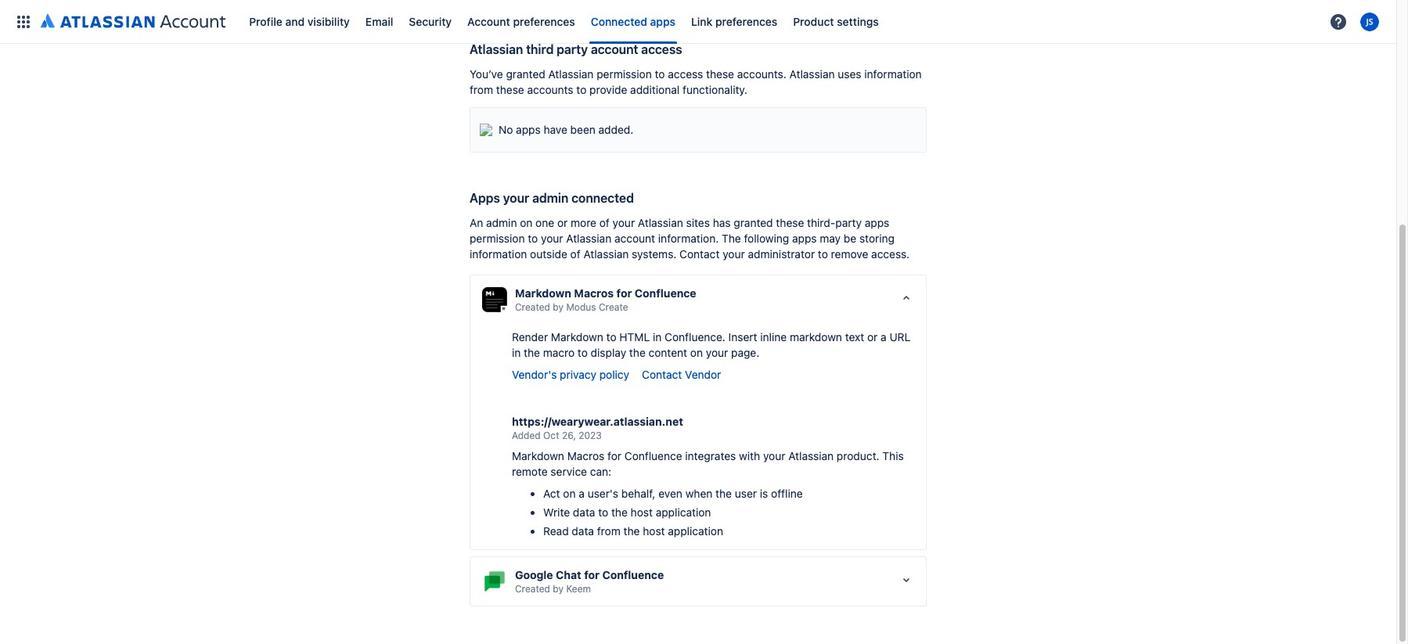 Task type: describe. For each thing, give the bounding box(es) containing it.
content
[[649, 346, 687, 359]]

user
[[735, 487, 757, 500]]

0 vertical spatial host
[[631, 506, 653, 519]]

0 vertical spatial application
[[656, 506, 711, 519]]

a inside act on a user's behalf, even when the user is offline write data to the host application read data from the host application
[[579, 487, 585, 500]]

accounts.
[[737, 67, 787, 81]]

been
[[570, 123, 596, 136]]

profile and visibility
[[249, 14, 350, 28]]

uses
[[838, 67, 861, 81]]

on inside an admin on one or more of your atlassian sites has granted these third-party apps permission to your atlassian account information. the following apps may be storing information outside of atlassian systems. contact your administrator to remove access.
[[520, 216, 533, 229]]

security link
[[404, 9, 456, 34]]

or inside an admin on one or more of your atlassian sites has granted these third-party apps permission to your atlassian account information. the following apps may be storing information outside of atlassian systems. contact your administrator to remove access.
[[557, 216, 568, 229]]

an
[[470, 216, 483, 229]]

product settings link
[[788, 9, 883, 34]]

profile and visibility link
[[244, 9, 355, 34]]

apps up storing
[[865, 216, 889, 229]]

this
[[883, 449, 904, 463]]

markdown macros for confluence created by modus  create
[[515, 286, 696, 313]]

the down "render"
[[524, 346, 540, 359]]

display
[[591, 346, 626, 359]]

a inside render markdown to html in confluence. insert inline markdown text or a url in the macro to display the content on your page.
[[881, 330, 887, 344]]

your inside https://wearywear.atlassian.net added oct 26, 2023 markdown macros for confluence integrates with your atlassian product. this remote service can:
[[763, 449, 785, 463]]

added.
[[598, 123, 634, 136]]

access.
[[871, 247, 910, 261]]

your down the the
[[723, 247, 745, 261]]

preferences for link preferences
[[715, 14, 777, 28]]

apps
[[470, 191, 500, 205]]

for inside https://wearywear.atlassian.net added oct 26, 2023 markdown macros for confluence integrates with your atlassian product. this remote service can:
[[608, 449, 622, 463]]

0 vertical spatial of
[[599, 216, 610, 229]]

vendor
[[685, 368, 721, 381]]

party inside an admin on one or more of your atlassian sites has granted these third-party apps permission to your atlassian account information. the following apps may be storing information outside of atlassian systems. contact your administrator to remove access.
[[835, 216, 862, 229]]

account image
[[1360, 12, 1379, 31]]

following
[[744, 232, 789, 245]]

and
[[285, 14, 305, 28]]

vendor's privacy policy link
[[512, 368, 642, 381]]

granted inside an admin on one or more of your atlassian sites has granted these third-party apps permission to your atlassian account information. the following apps may be storing information outside of atlassian systems. contact your administrator to remove access.
[[734, 216, 773, 229]]

privacy
[[560, 368, 596, 381]]

on inside act on a user's behalf, even when the user is offline write data to the host application read data from the host application
[[563, 487, 576, 500]]

outside
[[530, 247, 567, 261]]

with
[[739, 449, 760, 463]]

administrator
[[748, 247, 815, 261]]

to down one
[[528, 232, 538, 245]]

to down may
[[818, 247, 828, 261]]

account inside an admin on one or more of your atlassian sites has granted these third-party apps permission to your atlassian account information. the following apps may be storing information outside of atlassian systems. contact your administrator to remove access.
[[615, 232, 655, 245]]

apps inside manage profile menu element
[[650, 14, 675, 28]]

write
[[543, 506, 570, 519]]

by for markdown
[[553, 301, 564, 313]]

your down connected
[[613, 216, 635, 229]]

connected
[[572, 191, 634, 205]]

1 horizontal spatial admin
[[532, 191, 569, 205]]

read
[[543, 524, 569, 538]]

when
[[685, 487, 713, 500]]

account
[[467, 14, 510, 28]]

an admin on one or more of your atlassian sites has granted these third-party apps permission to your atlassian account information. the following apps may be storing information outside of atlassian systems. contact your administrator to remove access.
[[470, 216, 910, 261]]

added
[[512, 430, 541, 441]]

your right the apps
[[503, 191, 529, 205]]

storing
[[859, 232, 895, 245]]

the
[[722, 232, 741, 245]]

systems.
[[632, 247, 677, 261]]

on inside render markdown to html in confluence. insert inline markdown text or a url in the macro to display the content on your page.
[[690, 346, 703, 359]]

google
[[515, 568, 553, 582]]

vendor's privacy policy
[[512, 368, 629, 381]]

visibility
[[307, 14, 350, 28]]

information inside an admin on one or more of your atlassian sites has granted these third-party apps permission to your atlassian account information. the following apps may be storing information outside of atlassian systems. contact your administrator to remove access.
[[470, 247, 527, 261]]

to up privacy
[[578, 346, 588, 359]]

offline
[[771, 487, 803, 500]]

connected apps
[[591, 14, 675, 28]]

1 vertical spatial host
[[643, 524, 665, 538]]

email link
[[361, 9, 398, 34]]

page.
[[731, 346, 759, 359]]

0 vertical spatial access
[[641, 42, 682, 56]]

contact vendor link
[[642, 368, 734, 381]]

the down 'user's'
[[611, 506, 628, 519]]

security
[[409, 14, 452, 28]]

permission inside you've granted atlassian permission to access these accounts. atlassian uses information from these accounts to provide additional functionality.
[[597, 67, 652, 81]]

product.
[[837, 449, 880, 463]]

apps right no
[[516, 123, 541, 136]]

service
[[551, 465, 587, 478]]

behalf,
[[621, 487, 655, 500]]

your up outside
[[541, 232, 563, 245]]

apps down the third-
[[792, 232, 817, 245]]

these for apps your admin connected
[[776, 216, 804, 229]]

0 horizontal spatial in
[[512, 346, 521, 359]]

1 vertical spatial data
[[572, 524, 594, 538]]

render markdown to html in confluence. insert inline markdown text or a url in the macro to display the content on your page.
[[512, 330, 911, 359]]

0 vertical spatial in
[[653, 330, 662, 344]]

link preferences link
[[686, 9, 782, 34]]

is
[[760, 487, 768, 500]]

user's
[[588, 487, 618, 500]]

policy
[[599, 368, 629, 381]]

https://wearywear.atlassian.net added oct 26, 2023 markdown macros for confluence integrates with your atlassian product. this remote service can:
[[512, 415, 904, 478]]

preferences for account preferences
[[513, 14, 575, 28]]

functionality.
[[683, 83, 747, 96]]

be
[[844, 232, 857, 245]]

more
[[571, 216, 596, 229]]

additional
[[630, 83, 680, 96]]

remote
[[512, 465, 548, 478]]

html
[[619, 330, 650, 344]]

remove
[[831, 247, 868, 261]]

you've granted atlassian permission to access these accounts. atlassian uses information from these accounts to provide additional functionality.
[[470, 67, 922, 96]]

to up display on the bottom of page
[[606, 330, 617, 344]]

act on a user's behalf, even when the user is offline write data to the host application read data from the host application
[[543, 487, 803, 538]]

google chat for confluence created by keem
[[515, 568, 664, 595]]

chat
[[556, 568, 581, 582]]



Task type: vqa. For each thing, say whether or not it's contained in the screenshot.
*
no



Task type: locate. For each thing, give the bounding box(es) containing it.
banner containing profile and visibility
[[0, 0, 1396, 44]]

a left 'user's'
[[579, 487, 585, 500]]

1 horizontal spatial or
[[867, 330, 878, 344]]

no
[[499, 123, 513, 136]]

preferences up third
[[513, 14, 575, 28]]

0 vertical spatial these
[[706, 67, 734, 81]]

1 horizontal spatial permission
[[597, 67, 652, 81]]

to left provide
[[576, 83, 587, 96]]

account preferences link
[[463, 9, 580, 34]]

admin up one
[[532, 191, 569, 205]]

link
[[691, 14, 713, 28]]

0 vertical spatial a
[[881, 330, 887, 344]]

markdown
[[790, 330, 842, 344]]

1 vertical spatial created
[[515, 583, 550, 595]]

0 horizontal spatial a
[[579, 487, 585, 500]]

the down 'behalf,'
[[624, 524, 640, 538]]

manage profile menu element
[[9, 0, 1324, 43]]

from inside you've granted atlassian permission to access these accounts. atlassian uses information from these accounts to provide additional functionality.
[[470, 83, 493, 96]]

markdown up remote
[[512, 449, 564, 463]]

by inside markdown macros for confluence created by modus  create
[[553, 301, 564, 313]]

inline
[[760, 330, 787, 344]]

0 vertical spatial or
[[557, 216, 568, 229]]

for up keem
[[584, 568, 600, 582]]

access down connected apps link
[[641, 42, 682, 56]]

confluence.
[[665, 330, 726, 344]]

0 vertical spatial created
[[515, 301, 550, 313]]

markdown down outside
[[515, 286, 571, 300]]

permission
[[597, 67, 652, 81], [470, 232, 525, 245]]

a left the 'url'
[[881, 330, 887, 344]]

atlassian third party account access
[[470, 42, 682, 56]]

created up "render"
[[515, 301, 550, 313]]

1 vertical spatial markdown
[[551, 330, 603, 344]]

access inside you've granted atlassian permission to access these accounts. atlassian uses information from these accounts to provide additional functionality.
[[668, 67, 703, 81]]

confluence for markdown macros for confluence
[[635, 286, 696, 300]]

data right read
[[572, 524, 594, 538]]

0 horizontal spatial on
[[520, 216, 533, 229]]

1 vertical spatial in
[[512, 346, 521, 359]]

2 vertical spatial on
[[563, 487, 576, 500]]

0 vertical spatial information
[[864, 67, 922, 81]]

to inside act on a user's behalf, even when the user is offline write data to the host application read data from the host application
[[598, 506, 608, 519]]

information.
[[658, 232, 719, 245]]

contact
[[680, 247, 720, 261], [642, 368, 682, 381]]

1 vertical spatial these
[[496, 83, 524, 96]]

admin
[[532, 191, 569, 205], [486, 216, 517, 229]]

or right one
[[557, 216, 568, 229]]

for for macros
[[617, 286, 632, 300]]

for for chat
[[584, 568, 600, 582]]

confluence for google chat for confluence
[[602, 568, 664, 582]]

product settings
[[793, 14, 879, 28]]

2 vertical spatial for
[[584, 568, 600, 582]]

created for google
[[515, 583, 550, 595]]

1 horizontal spatial a
[[881, 330, 887, 344]]

preferences
[[513, 14, 575, 28], [715, 14, 777, 28]]

permission down an
[[470, 232, 525, 245]]

0 vertical spatial confluence
[[635, 286, 696, 300]]

these up functionality.
[[706, 67, 734, 81]]

created inside markdown macros for confluence created by modus  create
[[515, 301, 550, 313]]

preferences right the link
[[715, 14, 777, 28]]

1 vertical spatial from
[[597, 524, 621, 538]]

0 horizontal spatial permission
[[470, 232, 525, 245]]

apps
[[650, 14, 675, 28], [516, 123, 541, 136], [865, 216, 889, 229], [792, 232, 817, 245]]

a
[[881, 330, 887, 344], [579, 487, 585, 500]]

markdown inside render markdown to html in confluence. insert inline markdown text or a url in the macro to display the content on your page.
[[551, 330, 603, 344]]

1 vertical spatial a
[[579, 487, 585, 500]]

or inside render markdown to html in confluence. insert inline markdown text or a url in the macro to display the content on your page.
[[867, 330, 878, 344]]

apps left the link
[[650, 14, 675, 28]]

1 vertical spatial by
[[553, 583, 564, 595]]

by inside google chat for confluence created by keem
[[553, 583, 564, 595]]

markdown up macro
[[551, 330, 603, 344]]

1 vertical spatial or
[[867, 330, 878, 344]]

for
[[617, 286, 632, 300], [608, 449, 622, 463], [584, 568, 600, 582]]

0 vertical spatial party
[[557, 42, 588, 56]]

help image
[[1329, 12, 1348, 31]]

sites
[[686, 216, 710, 229]]

account
[[591, 42, 638, 56], [615, 232, 655, 245]]

these inside an admin on one or more of your atlassian sites has granted these third-party apps permission to your atlassian account information. the following apps may be storing information outside of atlassian systems. contact your administrator to remove access.
[[776, 216, 804, 229]]

the left user
[[716, 487, 732, 500]]

the down html
[[629, 346, 646, 359]]

1 vertical spatial contact
[[642, 368, 682, 381]]

created
[[515, 301, 550, 313], [515, 583, 550, 595]]

1 vertical spatial for
[[608, 449, 622, 463]]

markdown inside markdown macros for confluence created by modus  create
[[515, 286, 571, 300]]

vendor's
[[512, 368, 557, 381]]

connected
[[591, 14, 647, 28]]

2 vertical spatial markdown
[[512, 449, 564, 463]]

created for markdown
[[515, 301, 550, 313]]

by down chat
[[553, 583, 564, 595]]

you've
[[470, 67, 503, 81]]

granted
[[506, 67, 545, 81], [734, 216, 773, 229]]

0 horizontal spatial party
[[557, 42, 588, 56]]

has
[[713, 216, 731, 229]]

1 vertical spatial of
[[570, 247, 581, 261]]

1 horizontal spatial on
[[563, 487, 576, 500]]

macros inside https://wearywear.atlassian.net added oct 26, 2023 markdown macros for confluence integrates with your atlassian product. this remote service can:
[[567, 449, 605, 463]]

markdown inside https://wearywear.atlassian.net added oct 26, 2023 markdown macros for confluence integrates with your atlassian product. this remote service can:
[[512, 449, 564, 463]]

1 vertical spatial permission
[[470, 232, 525, 245]]

account down connected
[[591, 42, 638, 56]]

data down 'user's'
[[573, 506, 595, 519]]

contact inside an admin on one or more of your atlassian sites has granted these third-party apps permission to your atlassian account information. the following apps may be storing information outside of atlassian systems. contact your administrator to remove access.
[[680, 247, 720, 261]]

the
[[524, 346, 540, 359], [629, 346, 646, 359], [716, 487, 732, 500], [611, 506, 628, 519], [624, 524, 640, 538]]

connected apps link
[[586, 9, 680, 34]]

1 vertical spatial admin
[[486, 216, 517, 229]]

0 vertical spatial on
[[520, 216, 533, 229]]

1 vertical spatial on
[[690, 346, 703, 359]]

oct
[[543, 430, 559, 441]]

1 preferences from the left
[[513, 14, 575, 28]]

in
[[653, 330, 662, 344], [512, 346, 521, 359]]

atlassian inside https://wearywear.atlassian.net added oct 26, 2023 markdown macros for confluence integrates with your atlassian product. this remote service can:
[[788, 449, 834, 463]]

your up the vendor
[[706, 346, 728, 359]]

one
[[536, 216, 554, 229]]

text
[[845, 330, 864, 344]]

modus
[[566, 301, 596, 313]]

0 horizontal spatial or
[[557, 216, 568, 229]]

by for google
[[553, 583, 564, 595]]

contact vendor
[[642, 368, 721, 381]]

1 vertical spatial macros
[[567, 449, 605, 463]]

1 vertical spatial account
[[615, 232, 655, 245]]

contact down information.
[[680, 247, 720, 261]]

can:
[[590, 465, 611, 478]]

0 vertical spatial account
[[591, 42, 638, 56]]

macros
[[574, 286, 614, 300], [567, 449, 605, 463]]

on left one
[[520, 216, 533, 229]]

to up additional on the top left of page
[[655, 67, 665, 81]]

have
[[544, 123, 567, 136]]

0 vertical spatial contact
[[680, 247, 720, 261]]

0 horizontal spatial admin
[[486, 216, 517, 229]]

from
[[470, 83, 493, 96], [597, 524, 621, 538]]

2 horizontal spatial on
[[690, 346, 703, 359]]

on
[[520, 216, 533, 229], [690, 346, 703, 359], [563, 487, 576, 500]]

1 horizontal spatial preferences
[[715, 14, 777, 28]]

information right uses
[[864, 67, 922, 81]]

for up can:
[[608, 449, 622, 463]]

created inside google chat for confluence created by keem
[[515, 583, 550, 595]]

of
[[599, 216, 610, 229], [570, 247, 581, 261]]

2 horizontal spatial these
[[776, 216, 804, 229]]

macros down 2023
[[567, 449, 605, 463]]

1 vertical spatial information
[[470, 247, 527, 261]]

1 horizontal spatial these
[[706, 67, 734, 81]]

party up be
[[835, 216, 862, 229]]

1 horizontal spatial information
[[864, 67, 922, 81]]

0 vertical spatial macros
[[574, 286, 614, 300]]

confluence up 'behalf,'
[[625, 449, 682, 463]]

0 horizontal spatial of
[[570, 247, 581, 261]]

from down 'user's'
[[597, 524, 621, 538]]

by left modus
[[553, 301, 564, 313]]

0 vertical spatial admin
[[532, 191, 569, 205]]

product
[[793, 14, 834, 28]]

render
[[512, 330, 548, 344]]

for up create
[[617, 286, 632, 300]]

even
[[658, 487, 683, 500]]

permission inside an admin on one or more of your atlassian sites has granted these third-party apps permission to your atlassian account information. the following apps may be storing information outside of atlassian systems. contact your administrator to remove access.
[[470, 232, 525, 245]]

granted down third
[[506, 67, 545, 81]]

from down you've
[[470, 83, 493, 96]]

confluence right chat
[[602, 568, 664, 582]]

1 vertical spatial granted
[[734, 216, 773, 229]]

1 vertical spatial access
[[668, 67, 703, 81]]

admin right an
[[486, 216, 517, 229]]

accounts
[[527, 83, 573, 96]]

to down 'user's'
[[598, 506, 608, 519]]

link preferences
[[691, 14, 777, 28]]

these down you've
[[496, 83, 524, 96]]

apps your admin connected
[[470, 191, 634, 205]]

2 by from the top
[[553, 583, 564, 595]]

third
[[526, 42, 554, 56]]

from inside act on a user's behalf, even when the user is offline write data to the host application read data from the host application
[[597, 524, 621, 538]]

2023
[[579, 430, 602, 441]]

macros inside markdown macros for confluence created by modus  create
[[574, 286, 614, 300]]

1 by from the top
[[553, 301, 564, 313]]

party right third
[[557, 42, 588, 56]]

0 horizontal spatial information
[[470, 247, 527, 261]]

information
[[864, 67, 922, 81], [470, 247, 527, 261]]

1 horizontal spatial party
[[835, 216, 862, 229]]

create
[[599, 301, 628, 313]]

macro
[[543, 346, 575, 359]]

confluence
[[635, 286, 696, 300], [625, 449, 682, 463], [602, 568, 664, 582]]

2 created from the top
[[515, 583, 550, 595]]

for inside markdown macros for confluence created by modus  create
[[617, 286, 632, 300]]

your inside render markdown to html in confluence. insert inline markdown text or a url in the macro to display the content on your page.
[[706, 346, 728, 359]]

granted inside you've granted atlassian permission to access these accounts. atlassian uses information from these accounts to provide additional functionality.
[[506, 67, 545, 81]]

integrates
[[685, 449, 736, 463]]

1 horizontal spatial from
[[597, 524, 621, 538]]

admin inside an admin on one or more of your atlassian sites has granted these third-party apps permission to your atlassian account information. the following apps may be storing information outside of atlassian systems. contact your administrator to remove access.
[[486, 216, 517, 229]]

0 vertical spatial from
[[470, 83, 493, 96]]

these for atlassian third party account access
[[496, 83, 524, 96]]

these
[[706, 67, 734, 81], [496, 83, 524, 96], [776, 216, 804, 229]]

0 vertical spatial markdown
[[515, 286, 571, 300]]

0 vertical spatial for
[[617, 286, 632, 300]]

2 vertical spatial confluence
[[602, 568, 664, 582]]

may
[[820, 232, 841, 245]]

of right outside
[[570, 247, 581, 261]]

insert
[[728, 330, 757, 344]]

by
[[553, 301, 564, 313], [553, 583, 564, 595]]

confluence inside markdown macros for confluence created by modus  create
[[635, 286, 696, 300]]

0 horizontal spatial granted
[[506, 67, 545, 81]]

information down an
[[470, 247, 527, 261]]

created down google
[[515, 583, 550, 595]]

url
[[890, 330, 911, 344]]

on right 'act'
[[563, 487, 576, 500]]

settings
[[837, 14, 879, 28]]

1 vertical spatial application
[[668, 524, 723, 538]]

switch to... image
[[14, 12, 33, 31]]

26,
[[562, 430, 576, 441]]

0 horizontal spatial from
[[470, 83, 493, 96]]

0 horizontal spatial these
[[496, 83, 524, 96]]

of right more
[[599, 216, 610, 229]]

confluence inside google chat for confluence created by keem
[[602, 568, 664, 582]]

0 vertical spatial permission
[[597, 67, 652, 81]]

for inside google chat for confluence created by keem
[[584, 568, 600, 582]]

1 horizontal spatial granted
[[734, 216, 773, 229]]

account up systems.
[[615, 232, 655, 245]]

0 horizontal spatial preferences
[[513, 14, 575, 28]]

application
[[656, 506, 711, 519], [668, 524, 723, 538]]

in up content on the bottom left of the page
[[653, 330, 662, 344]]

application down the when
[[668, 524, 723, 538]]

banner
[[0, 0, 1396, 44]]

these up following
[[776, 216, 804, 229]]

1 vertical spatial party
[[835, 216, 862, 229]]

or right 'text'
[[867, 330, 878, 344]]

0 vertical spatial by
[[553, 301, 564, 313]]

0 vertical spatial granted
[[506, 67, 545, 81]]

confluence inside https://wearywear.atlassian.net added oct 26, 2023 markdown macros for confluence integrates with your atlassian product. this remote service can:
[[625, 449, 682, 463]]

1 vertical spatial confluence
[[625, 449, 682, 463]]

1 horizontal spatial of
[[599, 216, 610, 229]]

no apps have been added.
[[499, 123, 634, 136]]

1 created from the top
[[515, 301, 550, 313]]

act
[[543, 487, 560, 500]]

your right with
[[763, 449, 785, 463]]

access up functionality.
[[668, 67, 703, 81]]

granted up following
[[734, 216, 773, 229]]

macros up modus
[[574, 286, 614, 300]]

1 horizontal spatial in
[[653, 330, 662, 344]]

on down confluence.
[[690, 346, 703, 359]]

2 preferences from the left
[[715, 14, 777, 28]]

permission up provide
[[597, 67, 652, 81]]

confluence down systems.
[[635, 286, 696, 300]]

provide
[[589, 83, 627, 96]]

third-
[[807, 216, 835, 229]]

host
[[631, 506, 653, 519], [643, 524, 665, 538]]

0 vertical spatial data
[[573, 506, 595, 519]]

atlassian
[[470, 42, 523, 56], [548, 67, 594, 81], [790, 67, 835, 81], [638, 216, 683, 229], [566, 232, 612, 245], [584, 247, 629, 261], [788, 449, 834, 463]]

2 vertical spatial these
[[776, 216, 804, 229]]

information inside you've granted atlassian permission to access these accounts. atlassian uses information from these accounts to provide additional functionality.
[[864, 67, 922, 81]]

contact down content on the bottom left of the page
[[642, 368, 682, 381]]

keem
[[566, 583, 591, 595]]

profile
[[249, 14, 282, 28]]

your
[[503, 191, 529, 205], [613, 216, 635, 229], [541, 232, 563, 245], [723, 247, 745, 261], [706, 346, 728, 359], [763, 449, 785, 463]]

data
[[573, 506, 595, 519], [572, 524, 594, 538]]

in down "render"
[[512, 346, 521, 359]]

application down even
[[656, 506, 711, 519]]



